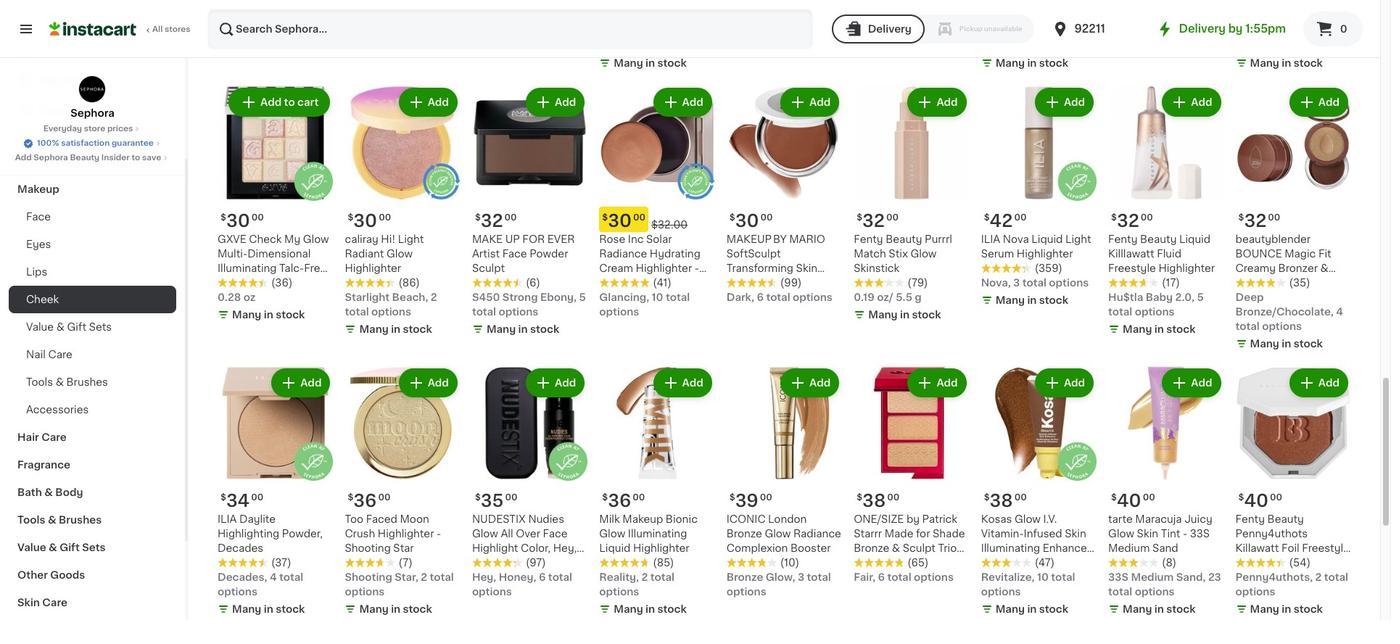 Task type: describe. For each thing, give the bounding box(es) containing it.
- inside beautyblender bounce magic fit creamy bronzer & highlighter duo - deep bronze & chocolate
[[1319, 278, 1323, 288]]

many down hu$tla baby 2.0, 5 total options at the right of the page
[[1123, 324, 1153, 334]]

starrr
[[854, 529, 882, 539]]

killawatt
[[1236, 544, 1279, 554]]

$ for gxve check my glow multi-dimensional illuminating talc-free highlighter - platinum cowgirl - illuminating pink champagne
[[221, 213, 226, 222]]

add button for caliray hi! light radiant glow highlighter
[[400, 89, 456, 116]]

options inside (8) h120 bouncy lilac, 5 total options
[[1263, 41, 1302, 51]]

total inside 33s medium sand, 23 total options
[[1109, 587, 1133, 597]]

stock down nu gold, 3 total options
[[1040, 58, 1069, 68]]

daylite
[[240, 515, 276, 525]]

(31) for (31) bronzed, 4 total options
[[1162, 12, 1181, 22]]

in down (36)
[[264, 310, 273, 320]]

oz/
[[877, 292, 894, 302]]

many down chocolate
[[1251, 339, 1280, 349]]

2.0,
[[1176, 292, 1195, 302]]

stock down amber glow, 4 total options
[[530, 44, 560, 54]]

my
[[284, 234, 301, 244]]

product group containing 34
[[218, 365, 333, 620]]

stock down pearl, 5 total options
[[785, 44, 814, 54]]

options inside hu$tla baby 2.0, 5 total options
[[1135, 307, 1175, 317]]

many in stock down pearl, 5 total options
[[741, 44, 814, 54]]

(41)
[[653, 278, 672, 288]]

stock down shooting star, 2 total options
[[403, 605, 432, 615]]

00 for kosas glow i.v. vitamin-infused skin illuminating enhancer - revitalize - deep bronze
[[1015, 494, 1027, 502]]

honey,
[[499, 573, 537, 583]]

multi-
[[218, 249, 248, 259]]

many down starlight beach, 2 total options
[[359, 324, 389, 334]]

add for nudestix nudies glow all over face highlight color, hey, honey
[[555, 378, 576, 388]]

glow inside nudestix nudies glow all over face highlight color, hey, honey
[[472, 529, 498, 539]]

options inside amber glow, 4 total options
[[472, 26, 512, 36]]

stock down reality, 2 total options
[[658, 605, 687, 615]]

many in stock down 5.5
[[869, 310, 942, 320]]

make
[[472, 234, 503, 244]]

stores
[[165, 25, 191, 33]]

hair care link
[[9, 424, 176, 451]]

bronze inside kosas glow i.v. vitamin-infused skin illuminating enhancer - revitalize - deep bronze
[[981, 573, 1017, 583]]

starlight beach, 2 total options
[[345, 292, 437, 317]]

$ for ilia daylite highlighting powder, decades
[[221, 494, 226, 502]]

gxve
[[218, 234, 246, 244]]

beauty inside holiday party ready beauty link
[[127, 157, 165, 167]]

london
[[768, 515, 807, 525]]

& down bath & body
[[48, 515, 56, 525]]

(8) h120 bouncy lilac, 5 total options
[[1236, 12, 1344, 51]]

$ for iconic london bronze glow radiance complexion booster
[[730, 494, 735, 502]]

many down "oz/"
[[869, 310, 898, 320]]

34
[[226, 493, 250, 509]]

many down nova,
[[996, 295, 1025, 305]]

makeup link
[[9, 176, 176, 203]]

stock down beach,
[[403, 324, 432, 334]]

2 1 each from the left
[[854, 26, 887, 36]]

$ for make up for ever artist face powder sculpt
[[475, 213, 481, 222]]

matte,
[[639, 26, 673, 36]]

33s inside 33s medium sand, 23 total options
[[1109, 573, 1129, 583]]

delivery for delivery
[[868, 24, 912, 34]]

total inside s450 strong ebony, 5 total options
[[472, 307, 496, 317]]

reality, 2 total options
[[600, 573, 675, 597]]

many in stock down penny4uthots, 2 total options
[[1251, 605, 1323, 615]]

sephora link
[[71, 75, 114, 120]]

in down delivery button
[[900, 44, 910, 54]]

artist
[[472, 249, 500, 259]]

options inside 33s medium sand, 23 total options
[[1135, 587, 1175, 597]]

many in stock down nu gold, 3 total options
[[996, 58, 1069, 68]]

4 for glow,
[[542, 12, 549, 22]]

in down reality, 2 total options
[[646, 605, 655, 615]]

scarlet matte, 20 total options
[[600, 26, 689, 51]]

tarte maracuja juicy glow skin tint - 33s medium sand
[[1109, 515, 1213, 554]]

stock down revitalize, 10 total options
[[1040, 605, 1069, 615]]

product group containing 39
[[727, 365, 843, 599]]

everyday
[[43, 125, 82, 133]]

in down decades, 4 total options
[[264, 605, 273, 615]]

total inside nu gold, 3 total options
[[1040, 26, 1064, 36]]

0 button
[[1304, 12, 1363, 46]]

many in stock down delivery button
[[869, 44, 942, 54]]

1 vertical spatial value & gift sets
[[17, 543, 106, 553]]

many down nu gold, 3 total options
[[996, 58, 1025, 68]]

illuminating inside kosas glow i.v. vitamin-infused skin illuminating enhancer - revitalize - deep bronze
[[981, 544, 1041, 554]]

$ 36 00 for faced
[[348, 493, 391, 509]]

1 each from the left
[[224, 26, 250, 36]]

fenty for fenty beauty liquid killlawatt fluid freestyle highlighter
[[1109, 234, 1138, 244]]

platinum
[[284, 278, 328, 288]]

face link
[[9, 203, 176, 231]]

in down penny4uthots, 2 total options
[[1282, 605, 1292, 615]]

chocolate
[[1236, 307, 1289, 317]]

sephora inside "link"
[[34, 154, 68, 162]]

guarantee
[[112, 139, 154, 147]]

in down nu gold, 3 total options
[[1028, 58, 1037, 68]]

in down (8) h120 bouncy lilac, 5 total options
[[1282, 58, 1292, 68]]

hey, inside 'hey, honey, 6 total options'
[[472, 573, 497, 583]]

1 vertical spatial tools
[[17, 515, 45, 525]]

many down oz
[[232, 310, 261, 320]]

glow inside kosas glow i.v. vitamin-infused skin illuminating enhancer - revitalize - deep bronze
[[1015, 515, 1041, 525]]

many in stock down hu$tla baby 2.0, 5 total options at the right of the page
[[1123, 324, 1196, 334]]

nova,
[[981, 278, 1011, 288]]

add button for kosas glow i.v. vitamin-infused skin illuminating enhancer - revitalize - deep bronze
[[1037, 370, 1093, 396]]

add for tarte maracuja juicy glow skin tint - 33s medium sand
[[1192, 378, 1213, 388]]

add button for fenty beauty liquid killlawatt fluid freestyle highlighter
[[1164, 89, 1220, 116]]

highlighter inside fenty beauty penny4uthots killawatt foil freestyle highlighter
[[1236, 558, 1292, 568]]

total inside penny4uthots, 2 total options
[[1325, 573, 1349, 583]]

stock down s450 strong ebony, 5 total options
[[530, 324, 560, 334]]

many down shooting star, 2 total options
[[359, 605, 389, 615]]

stock down nova, 3 total options
[[1040, 295, 1069, 305]]

4 for bronze/chocolate,
[[1337, 307, 1344, 317]]

complexion
[[727, 544, 788, 554]]

other goods link
[[9, 562, 176, 589]]

all inside nudestix nudies glow all over face highlight color, hey, honey
[[501, 529, 513, 539]]

1 vertical spatial brushes
[[59, 515, 102, 525]]

0.28 oz
[[218, 292, 256, 302]]

beauty for fenty beauty purrrl match stix glow skinstick
[[886, 234, 923, 244]]

patrick
[[923, 515, 958, 525]]

many down s450
[[487, 324, 516, 334]]

0 vertical spatial tools
[[26, 377, 53, 387]]

stock down g
[[912, 310, 942, 320]]

delivery button
[[832, 15, 925, 44]]

many in stock down decades, 4 total options
[[232, 605, 305, 615]]

other goods
[[17, 570, 85, 580]]

0 horizontal spatial face
[[26, 212, 51, 222]]

$ for beautyblender bounce magic fit creamy bronzer & highlighter duo - deep bronze & chocolate
[[1239, 213, 1245, 222]]

$ 39 00
[[730, 493, 773, 509]]

freestyle for 32
[[1109, 263, 1156, 273]]

many in stock down bronze/chocolate,
[[1251, 339, 1323, 349]]

s450 strong ebony, 5 total options
[[472, 292, 586, 317]]

enhancer inside 'makeup by mario softsculpt transforming skin enhancer - dark'
[[727, 278, 775, 288]]

service type group
[[832, 15, 1034, 44]]

2 inside starlight beach, 2 total options
[[431, 292, 437, 302]]

Search field
[[209, 10, 812, 48]]

(6)
[[526, 278, 540, 288]]

in down shooting star, 2 total options
[[391, 605, 401, 615]]

powder,
[[282, 529, 323, 539]]

1 vertical spatial tools & brushes
[[17, 515, 102, 525]]

total inside revitalize, 10 total options
[[1052, 573, 1076, 583]]

$ for too faced moon crush highlighter - shooting star
[[348, 494, 354, 502]]

beauty inside 'add sephora beauty insider to save' "link"
[[70, 154, 100, 162]]

skin inside kosas glow i.v. vitamin-infused skin illuminating enhancer - revitalize - deep bronze
[[1065, 529, 1087, 539]]

deep inside beautyblender bounce magic fit creamy bronzer & highlighter duo - deep bronze & chocolate
[[1236, 292, 1264, 302]]

add for iconic london bronze glow radiance complexion booster
[[810, 378, 831, 388]]

many down delivery button
[[869, 44, 898, 54]]

40 for tarte
[[1117, 493, 1142, 509]]

$ for one/size by patrick starrr made for shade bronze & sculpt trio palette
[[857, 494, 863, 502]]

0 vertical spatial gift
[[67, 322, 86, 332]]

shade
[[933, 529, 965, 539]]

many in stock down 'scarlet matte, 20 total options' at top
[[614, 58, 687, 68]]

many in stock down (8) h120 bouncy lilac, 5 total options
[[1251, 58, 1323, 68]]

glow inside milk makeup bionic glow illuminating liquid highlighter
[[600, 529, 626, 539]]

highlighter inside milk makeup bionic glow illuminating liquid highlighter
[[633, 544, 690, 554]]

shooting inside too faced moon crush highlighter - shooting star
[[345, 544, 391, 554]]

in down s450 strong ebony, 5 total options
[[519, 324, 528, 334]]

many in stock down oz
[[232, 310, 305, 320]]

add for make up for ever artist face powder sculpt
[[555, 97, 576, 108]]

many in stock down starlight beach, 2 total options
[[359, 324, 432, 334]]

by for one/size
[[907, 515, 920, 525]]

add for one/size by patrick starrr made for shade bronze & sculpt trio palette
[[937, 378, 958, 388]]

fenty for fenty beauty purrrl match stix glow skinstick
[[854, 234, 884, 244]]

add for ilia nova liquid light serum highlighter
[[1064, 97, 1086, 108]]

fenty beauty purrrl match stix glow skinstick
[[854, 234, 953, 273]]

satisfaction
[[61, 139, 110, 147]]

1 1 from the left
[[218, 26, 222, 36]]

5 right pearl,
[[759, 26, 766, 36]]

stock down penny4uthots, 2 total options
[[1294, 605, 1323, 615]]

in down hu$tla baby 2.0, 5 total options at the right of the page
[[1155, 324, 1164, 334]]

1 tools & brushes link from the top
[[9, 369, 176, 396]]

total inside deep bronze/chocolate, 4 total options
[[1236, 321, 1260, 331]]

options inside starlight beach, 2 total options
[[372, 307, 411, 317]]

by for delivery
[[1229, 23, 1243, 34]]

& down duo
[[1305, 292, 1313, 302]]

iconic
[[727, 515, 766, 525]]

many in stock down s450 strong ebony, 5 total options
[[487, 324, 560, 334]]

total inside (31) bronzed, 4 total options
[[1167, 26, 1191, 36]]

$ 32 00 for beautyblender bounce magic fit creamy bronzer & highlighter duo - deep bronze & chocolate
[[1239, 212, 1281, 229]]

32 for fenty beauty liquid killlawatt fluid freestyle highlighter
[[1117, 212, 1140, 229]]

accessories link
[[9, 396, 176, 424]]

& up nail care
[[56, 322, 65, 332]]

32 for fenty beauty purrrl match stix glow skinstick
[[863, 212, 885, 229]]

10 for revitalize,
[[1038, 573, 1049, 583]]

many down h120 bouncy
[[1251, 58, 1280, 68]]

beach,
[[392, 292, 428, 302]]

care for skin care
[[42, 598, 67, 608]]

$ 36 00 for makeup
[[602, 493, 645, 509]]

mario
[[790, 234, 826, 244]]

light inside caliray hi! light radiant glow highlighter
[[398, 234, 424, 244]]

options inside bronze glow, 3 total options
[[727, 587, 767, 597]]

nudestix
[[472, 515, 526, 525]]

shooting star, 2 total options
[[345, 573, 454, 597]]

00 for nudestix nudies glow all over face highlight color, hey, honey
[[505, 494, 518, 502]]

in down 'scarlet matte, 20 total options' at top
[[646, 58, 655, 68]]

(36)
[[271, 278, 293, 288]]

in down amber glow, 4 total options
[[519, 44, 528, 54]]

options inside nu gold, 3 total options
[[981, 41, 1021, 51]]

total inside hu$tla baby 2.0, 5 total options
[[1109, 307, 1133, 317]]

in down pearl, 5 total options
[[773, 44, 783, 54]]

00 for fenty beauty purrrl match stix glow skinstick
[[887, 213, 899, 222]]

bath
[[17, 488, 42, 498]]

light inside ilia nova liquid light serum highlighter
[[1066, 234, 1092, 244]]

30 for gxve
[[226, 212, 250, 229]]

(3)
[[908, 12, 922, 22]]

add button for nudestix nudies glow all over face highlight color, hey, honey
[[528, 370, 584, 396]]

glow, for 3
[[766, 573, 796, 583]]

skin inside "skin care" link
[[17, 598, 40, 608]]

in down 33s medium sand, 23 total options
[[1155, 605, 1164, 615]]

bronze inside beautyblender bounce magic fit creamy bronzer & highlighter duo - deep bronze & chocolate
[[1266, 292, 1302, 302]]

0 vertical spatial value
[[26, 322, 54, 332]]

& right bath
[[44, 488, 53, 498]]

hair care
[[17, 432, 67, 443]]

hair
[[17, 432, 39, 443]]

glow inside gxve check my glow multi-dimensional illuminating talc-free highlighter - platinum cowgirl - illuminating pink champagne
[[303, 234, 329, 244]]

stock down lilac,
[[1294, 58, 1323, 68]]

3 for bronze glow, 3 total options
[[798, 573, 805, 583]]

dark, 6 total options
[[727, 292, 833, 302]]

hey, inside nudestix nudies glow all over face highlight color, hey, honey
[[553, 544, 577, 554]]

foil
[[1282, 544, 1300, 554]]

add for fenty beauty liquid killlawatt fluid freestyle highlighter
[[1192, 97, 1213, 108]]

shooting inside shooting star, 2 total options
[[345, 573, 392, 583]]

liquid for 42
[[1032, 234, 1063, 244]]

store
[[84, 125, 105, 133]]

2 inside reality, 2 total options
[[642, 573, 648, 583]]

- inside too faced moon crush highlighter - shooting star
[[437, 529, 441, 539]]

36 for too
[[354, 493, 377, 509]]

decades,
[[218, 573, 267, 583]]

$ 30 00 for caliray
[[348, 212, 391, 229]]

killlawatt
[[1109, 249, 1155, 259]]

stock down 2.0,
[[1167, 324, 1196, 334]]

total inside 'scarlet matte, 20 total options'
[[600, 41, 624, 51]]

in down starlight beach, 2 total options
[[391, 324, 401, 334]]

options inside (31) bronzed, 4 total options
[[1109, 41, 1149, 51]]

$32.00
[[652, 220, 688, 230]]

stock down decades, 4 total options
[[276, 605, 305, 615]]

$ 38 00 for kosas
[[984, 493, 1027, 509]]

0 vertical spatial brushes
[[66, 377, 108, 387]]

many in stock down shooting star, 2 total options
[[359, 605, 432, 615]]

4 inside decades, 4 total options
[[270, 573, 277, 583]]

glow inside fenty beauty purrrl match stix glow skinstick
[[911, 249, 937, 259]]

00 for makeup by mario softsculpt transforming skin enhancer - dark
[[761, 213, 773, 222]]

bath & body link
[[9, 479, 176, 506]]

many down 33s medium sand, 23 total options
[[1123, 605, 1153, 615]]

(8) for (8) h120 bouncy lilac, 5 total options
[[1290, 12, 1304, 22]]

illuminating down platinum
[[266, 292, 325, 302]]

add for ilia daylite highlighting powder, decades
[[301, 378, 322, 388]]

(17)
[[1162, 278, 1181, 288]]

infused
[[1024, 529, 1063, 539]]

check
[[249, 234, 282, 244]]

glancing,
[[600, 292, 650, 302]]

liquid for 32
[[1180, 234, 1211, 244]]

30 for makeup by
[[735, 212, 759, 229]]

$ 30 00 for gxve
[[221, 212, 264, 229]]

glow inside caliray hi! light radiant glow highlighter
[[387, 249, 413, 259]]

booster
[[791, 544, 831, 554]]

2 inside penny4uthots, 2 total options
[[1316, 573, 1322, 583]]

illuminating down multi-
[[218, 263, 277, 273]]

revitalize
[[989, 558, 1037, 568]]

fluid
[[1157, 249, 1182, 259]]

reality,
[[600, 573, 639, 583]]

add for rose inc solar radiance hydrating cream highlighter - glancing
[[682, 97, 704, 108]]

add inside add to cart button
[[260, 97, 282, 108]]

dark,
[[727, 292, 755, 302]]

$30.00 original price: $32.00 element
[[600, 207, 715, 232]]

many down revitalize, 10 total options
[[996, 605, 1025, 615]]

00 for ilia nova liquid light serum highlighter
[[1015, 213, 1027, 222]]

1 vertical spatial gift
[[60, 543, 80, 553]]

add button for ilia nova liquid light serum highlighter
[[1037, 89, 1093, 116]]

care for hair care
[[41, 432, 67, 443]]

body
[[55, 488, 83, 498]]

freestyle for 40
[[1303, 544, 1350, 554]]

$ 42 00
[[984, 212, 1027, 229]]

options inside glancing, 10 total options
[[600, 307, 639, 317]]

add to cart
[[260, 97, 319, 108]]

total inside shooting star, 2 total options
[[430, 573, 454, 583]]

38 for one/size
[[863, 493, 886, 509]]

$ for makeup by mario softsculpt transforming skin enhancer - dark
[[730, 213, 735, 222]]

20
[[676, 26, 689, 36]]

many down 'scarlet matte, 20 total options' at top
[[614, 58, 643, 68]]

5 for s450 strong ebony, 5 total options
[[579, 292, 586, 302]]

stock down 'service type' group
[[912, 44, 942, 54]]

$ 40 00 for tarte
[[1112, 493, 1156, 509]]

options inside decades, 4 total options
[[218, 587, 258, 597]]

talc-
[[279, 263, 304, 273]]

0 vertical spatial sephora
[[71, 108, 114, 118]]

add button for tarte maracuja juicy glow skin tint - 33s medium sand
[[1164, 370, 1220, 396]]

in down nova, 3 total options
[[1028, 295, 1037, 305]]

revitalize,
[[981, 573, 1035, 583]]

vitamin-
[[981, 529, 1024, 539]]

stock down 20
[[658, 58, 687, 68]]

many in stock down amber glow, 4 total options
[[487, 44, 560, 54]]

many down reality, 2 total options
[[614, 605, 643, 615]]

many in stock down 33s medium sand, 23 total options
[[1123, 605, 1196, 615]]

cheek
[[26, 295, 59, 305]]

00 up inc on the top of the page
[[633, 213, 646, 222]]

total inside 'hey, honey, 6 total options'
[[548, 573, 573, 583]]

inc
[[628, 234, 644, 244]]

3 for nu gold, 3 total options
[[1031, 26, 1037, 36]]

2 inside shooting star, 2 total options
[[421, 573, 428, 583]]

amber
[[472, 12, 507, 22]]

$ 32 00 for make up for ever artist face powder sculpt
[[475, 212, 517, 229]]

many down amber glow, 4 total options
[[487, 44, 516, 54]]

deep inside deep bronze/chocolate, 4 total options
[[1236, 292, 1264, 302]]

00 for gxve check my glow multi-dimensional illuminating talc-free highlighter - platinum cowgirl - illuminating pink champagne
[[252, 213, 264, 222]]

stock down 33s medium sand, 23 total options
[[1167, 605, 1196, 615]]

$ up rose
[[602, 213, 608, 222]]

dimensional
[[248, 249, 311, 259]]

add sephora beauty insider to save
[[15, 154, 161, 162]]

1 vertical spatial 3
[[1014, 278, 1020, 288]]

softsculpt
[[727, 249, 781, 259]]

makeup by
[[727, 234, 787, 244]]

lips link
[[9, 258, 176, 286]]

too
[[345, 515, 364, 525]]

product group containing 42
[[981, 85, 1097, 310]]

100%
[[37, 139, 59, 147]]

5.5
[[896, 292, 913, 302]]

sculpt inside one/size by patrick starrr made for shade bronze & sculpt trio palette
[[903, 544, 936, 554]]



Task type: locate. For each thing, give the bounding box(es) containing it.
options inside revitalize, 10 total options
[[981, 587, 1021, 597]]

enhancer
[[727, 278, 775, 288], [1043, 544, 1091, 554]]

tools & brushes
[[26, 377, 108, 387], [17, 515, 102, 525]]

add for fenty beauty purrrl match stix glow skinstick
[[937, 97, 958, 108]]

2 right reality,
[[642, 573, 648, 583]]

0 horizontal spatial hey,
[[472, 573, 497, 583]]

tools down bath
[[17, 515, 45, 525]]

sculpt down artist
[[472, 263, 505, 273]]

iconic london bronze glow radiance complexion booster
[[727, 515, 842, 554]]

total inside reality, 2 total options
[[651, 573, 675, 583]]

&
[[1321, 263, 1329, 273], [1305, 292, 1313, 302], [56, 322, 65, 332], [56, 377, 64, 387], [44, 488, 53, 498], [48, 515, 56, 525], [49, 543, 57, 553], [892, 544, 901, 554]]

- inside 'makeup by mario softsculpt transforming skin enhancer - dark'
[[778, 278, 782, 288]]

00 up beautyblender
[[1269, 213, 1281, 222]]

beauty for fenty beauty liquid killlawatt fluid freestyle highlighter
[[1141, 234, 1177, 244]]

$ up serum
[[984, 213, 990, 222]]

sculpt inside make up for ever artist face powder sculpt
[[472, 263, 505, 273]]

sand
[[1153, 544, 1179, 554]]

add button for too faced moon crush highlighter - shooting star
[[400, 370, 456, 396]]

enhancer down "transforming"
[[727, 278, 775, 288]]

1 vertical spatial (8)
[[1162, 558, 1177, 568]]

00 for beautyblender bounce magic fit creamy bronzer & highlighter duo - deep bronze & chocolate
[[1269, 213, 1281, 222]]

00 for caliray hi! light radiant glow highlighter
[[379, 213, 391, 222]]

6 for 38
[[878, 573, 885, 583]]

glow inside "iconic london bronze glow radiance complexion booster"
[[765, 529, 791, 539]]

$ 32 00 up match
[[857, 212, 899, 229]]

32 up killlawatt
[[1117, 212, 1140, 229]]

0 horizontal spatial 10
[[652, 292, 664, 302]]

0 horizontal spatial delivery
[[868, 24, 912, 34]]

0 horizontal spatial enhancer
[[727, 278, 775, 288]]

product group containing 35
[[472, 365, 588, 599]]

holiday
[[17, 157, 58, 167]]

add button for beautyblender bounce magic fit creamy bronzer & highlighter duo - deep bronze & chocolate
[[1291, 89, 1347, 116]]

(54)
[[1290, 558, 1311, 568]]

in down 5.5
[[900, 310, 910, 320]]

00 for milk makeup bionic glow illuminating liquid highlighter
[[633, 494, 645, 502]]

s450
[[472, 292, 500, 302]]

1 $ 32 00 from the left
[[857, 212, 899, 229]]

4
[[542, 12, 549, 22], [1158, 26, 1165, 36], [1337, 307, 1344, 317], [270, 573, 277, 583]]

1 horizontal spatial (8)
[[1290, 12, 1304, 22]]

4 for bronzed,
[[1158, 26, 1165, 36]]

0 vertical spatial tools & brushes
[[26, 377, 108, 387]]

bronze
[[1266, 292, 1302, 302], [727, 529, 762, 539], [854, 544, 890, 554], [727, 573, 764, 583], [981, 573, 1017, 583]]

radiance inside "iconic london bronze glow radiance complexion booster"
[[794, 529, 842, 539]]

2 30 from the left
[[354, 212, 377, 229]]

add button for fenty beauty penny4uthots killawatt foil freestyle highlighter
[[1291, 370, 1347, 396]]

add for too faced moon crush highlighter - shooting star
[[428, 378, 449, 388]]

(34)
[[271, 12, 293, 22]]

10 for glancing,
[[652, 292, 664, 302]]

face down "nudies"
[[543, 529, 568, 539]]

$ for ilia nova liquid light serum highlighter
[[984, 213, 990, 222]]

30 up caliray
[[354, 212, 377, 229]]

bath & body
[[17, 488, 83, 498]]

fenty for fenty beauty penny4uthots killawatt foil freestyle highlighter
[[1236, 515, 1265, 525]]

$ for fenty beauty penny4uthots killawatt foil freestyle highlighter
[[1239, 494, 1245, 502]]

light up nova, 3 total options
[[1066, 234, 1092, 244]]

to inside button
[[284, 97, 295, 108]]

ever
[[548, 234, 575, 244]]

2 right penny4uthots,
[[1316, 573, 1322, 583]]

1 horizontal spatial 40
[[1245, 493, 1269, 509]]

1 vertical spatial enhancer
[[1043, 544, 1091, 554]]

(18)
[[653, 12, 672, 22]]

options inside deep bronze/chocolate, 4 total options
[[1263, 321, 1302, 331]]

1 $ 30 00 from the left
[[221, 212, 264, 229]]

add for beautyblender bounce magic fit creamy bronzer & highlighter duo - deep bronze & chocolate
[[1319, 97, 1340, 108]]

1 shooting from the top
[[345, 544, 391, 554]]

0
[[1341, 24, 1348, 34]]

add for milk makeup bionic glow illuminating liquid highlighter
[[682, 378, 704, 388]]

1 horizontal spatial $ 38 00
[[984, 493, 1027, 509]]

33s down the juicy
[[1191, 529, 1210, 539]]

0 horizontal spatial (8)
[[1162, 558, 1177, 568]]

0 vertical spatial freestyle
[[1109, 263, 1156, 273]]

2 shooting from the top
[[345, 573, 392, 583]]

1 vertical spatial ilia
[[218, 515, 237, 525]]

00 for make up for ever artist face powder sculpt
[[505, 213, 517, 222]]

3 inside nu gold, 3 total options
[[1031, 26, 1037, 36]]

strong
[[503, 292, 538, 302]]

highlighter inside ilia nova liquid light serum highlighter
[[1017, 249, 1073, 259]]

0 horizontal spatial freestyle
[[1109, 263, 1156, 273]]

& down fit
[[1321, 263, 1329, 273]]

add button for makeup by mario softsculpt transforming skin enhancer - dark
[[782, 89, 838, 116]]

liquid up reality,
[[600, 544, 631, 554]]

delivery down (3) at right top
[[868, 24, 912, 34]]

00 for fenty beauty penny4uthots killawatt foil freestyle highlighter
[[1271, 494, 1283, 502]]

ilia nova liquid light serum highlighter
[[981, 234, 1092, 259]]

1 horizontal spatial $ 36 00
[[602, 493, 645, 509]]

ilia inside ilia daylite highlighting powder, decades
[[218, 515, 237, 525]]

add for makeup by mario softsculpt transforming skin enhancer - dark
[[810, 97, 831, 108]]

38 up kosas
[[990, 493, 1013, 509]]

40 up penny4uthots
[[1245, 493, 1269, 509]]

2 38 from the left
[[990, 493, 1013, 509]]

& up other goods
[[49, 543, 57, 553]]

4 down (37)
[[270, 573, 277, 583]]

2 tools & brushes link from the top
[[9, 506, 176, 534]]

add button for iconic london bronze glow radiance complexion booster
[[782, 370, 838, 396]]

beauty
[[70, 154, 100, 162], [127, 157, 165, 167], [886, 234, 923, 244], [1141, 234, 1177, 244], [1268, 515, 1305, 525]]

0 horizontal spatial (31)
[[781, 12, 799, 22]]

in down revitalize, 10 total options
[[1028, 605, 1037, 615]]

1 vertical spatial radiance
[[794, 529, 842, 539]]

33s inside tarte maracuja juicy glow skin tint - 33s medium sand
[[1191, 529, 1210, 539]]

$ 30 00 up rose
[[602, 212, 646, 229]]

1 horizontal spatial 3
[[1014, 278, 1020, 288]]

options inside s450 strong ebony, 5 total options
[[499, 307, 539, 317]]

100% satisfaction guarantee
[[37, 139, 154, 147]]

shooting
[[345, 544, 391, 554], [345, 573, 392, 583]]

$ 32 00 for fenty beauty liquid killlawatt fluid freestyle highlighter
[[1112, 212, 1154, 229]]

bronze glow, 3 total options
[[727, 573, 831, 597]]

highlighter down radiant
[[345, 263, 401, 273]]

product group
[[218, 85, 333, 325], [345, 85, 461, 339], [472, 85, 588, 339], [600, 85, 715, 319], [727, 85, 843, 305], [854, 85, 970, 325], [981, 85, 1097, 310], [1109, 85, 1224, 339], [1236, 85, 1352, 354], [218, 365, 333, 620], [345, 365, 461, 620], [472, 365, 588, 599], [600, 365, 715, 620], [727, 365, 843, 599], [854, 365, 970, 585], [981, 365, 1097, 620], [1109, 365, 1224, 620], [1236, 365, 1352, 620]]

delivery by 1:55pm link
[[1156, 20, 1286, 38]]

stock down deep bronze/chocolate, 4 total options
[[1294, 339, 1323, 349]]

(359)
[[1035, 263, 1063, 273]]

0 horizontal spatial all
[[152, 25, 163, 33]]

1 horizontal spatial delivery
[[1179, 23, 1226, 34]]

92211 button
[[1052, 9, 1139, 49]]

medium inside 33s medium sand, 23 total options
[[1132, 573, 1174, 583]]

rose inc solar radiance hydrating cream highlighter - glancing
[[600, 234, 701, 288]]

2 32 from the left
[[1117, 212, 1140, 229]]

$ for nudestix nudies glow all over face highlight color, hey, honey
[[475, 494, 481, 502]]

made
[[885, 529, 914, 539]]

maracuja
[[1136, 515, 1182, 525]]

0 horizontal spatial $ 38 00
[[857, 493, 900, 509]]

4 $ 30 00 from the left
[[730, 212, 773, 229]]

2 40 from the left
[[1245, 493, 1269, 509]]

00 up up
[[505, 213, 517, 222]]

$
[[221, 213, 226, 222], [348, 213, 354, 222], [602, 213, 608, 222], [857, 213, 863, 222], [1112, 213, 1117, 222], [475, 213, 481, 222], [730, 213, 735, 222], [984, 213, 990, 222], [1239, 213, 1245, 222], [221, 494, 226, 502], [348, 494, 354, 502], [602, 494, 608, 502], [857, 494, 863, 502], [1112, 494, 1117, 502], [475, 494, 481, 502], [730, 494, 735, 502], [984, 494, 990, 502], [1239, 494, 1245, 502]]

face inside make up for ever artist face powder sculpt
[[503, 249, 527, 259]]

1 horizontal spatial sephora
[[71, 108, 114, 118]]

& up accessories
[[56, 377, 64, 387]]

liquid up (359)
[[1032, 234, 1063, 244]]

0 vertical spatial tools & brushes link
[[9, 369, 176, 396]]

hey,
[[553, 544, 577, 554], [472, 573, 497, 583]]

0 vertical spatial glow,
[[510, 12, 539, 22]]

4 inside (31) bronzed, 4 total options
[[1158, 26, 1165, 36]]

care for nail care
[[48, 350, 72, 360]]

$ 40 00 up penny4uthots
[[1239, 493, 1283, 509]]

purrrl
[[925, 234, 953, 244]]

2 horizontal spatial 6
[[878, 573, 885, 583]]

2 right the star,
[[421, 573, 428, 583]]

00 for fenty beauty liquid killlawatt fluid freestyle highlighter
[[1141, 213, 1154, 222]]

1 30 from the left
[[226, 212, 250, 229]]

1 vertical spatial sets
[[82, 543, 106, 553]]

2 (31) from the left
[[781, 12, 799, 22]]

bronze inside bronze glow, 3 total options
[[727, 573, 764, 583]]

prices
[[107, 125, 133, 133]]

1 vertical spatial by
[[907, 515, 920, 525]]

0 vertical spatial sets
[[89, 322, 112, 332]]

4 $ 32 00 from the left
[[1239, 212, 1281, 229]]

sephora up store
[[71, 108, 114, 118]]

1 horizontal spatial makeup
[[623, 515, 663, 525]]

0 horizontal spatial $ 36 00
[[348, 493, 391, 509]]

total inside glancing, 10 total options
[[666, 292, 690, 302]]

penny4uthots, 2 total options
[[1236, 573, 1349, 597]]

shooting down crush
[[345, 544, 391, 554]]

0 horizontal spatial 6
[[539, 573, 546, 583]]

add
[[260, 97, 282, 108], [428, 97, 449, 108], [555, 97, 576, 108], [682, 97, 704, 108], [810, 97, 831, 108], [937, 97, 958, 108], [1064, 97, 1086, 108], [1192, 97, 1213, 108], [1319, 97, 1340, 108], [15, 154, 32, 162], [301, 378, 322, 388], [428, 378, 449, 388], [555, 378, 576, 388], [682, 378, 704, 388], [810, 378, 831, 388], [937, 378, 958, 388], [1064, 378, 1086, 388], [1192, 378, 1213, 388], [1319, 378, 1340, 388]]

revitalize, 10 total options
[[981, 573, 1076, 597]]

$ 38 00
[[857, 493, 900, 509], [984, 493, 1027, 509]]

add button for fenty beauty purrrl match stix glow skinstick
[[909, 89, 966, 116]]

5 inside hu$tla baby 2.0, 5 total options
[[1198, 292, 1204, 302]]

0 horizontal spatial light
[[398, 234, 424, 244]]

2 $ 40 00 from the left
[[1239, 493, 1283, 509]]

highlighter inside fenty beauty liquid killlawatt fluid freestyle highlighter
[[1159, 263, 1215, 273]]

00 up hi!
[[379, 213, 391, 222]]

skin inside tarte maracuja juicy glow skin tint - 33s medium sand
[[1137, 529, 1159, 539]]

00 up faced at the bottom left
[[378, 494, 391, 502]]

to inside "link"
[[132, 154, 140, 162]]

1 $ 40 00 from the left
[[1112, 493, 1156, 509]]

fenty beauty penny4uthots killawatt foil freestyle highlighter
[[1236, 515, 1350, 568]]

1 vertical spatial shooting
[[345, 573, 392, 583]]

1
[[218, 26, 222, 36], [854, 26, 859, 36]]

0 horizontal spatial 1 each
[[218, 26, 250, 36]]

35
[[481, 493, 504, 509]]

0 horizontal spatial 33s
[[1109, 573, 1129, 583]]

& down the made
[[892, 544, 901, 554]]

sets for 1st 'value & gift sets' link from the top
[[89, 322, 112, 332]]

1 vertical spatial sculpt
[[903, 544, 936, 554]]

32 up beautyblender
[[1245, 212, 1267, 229]]

0 horizontal spatial to
[[132, 154, 140, 162]]

(10)
[[781, 558, 800, 568]]

by inside one/size by patrick starrr made for shade bronze & sculpt trio palette
[[907, 515, 920, 525]]

many down pearl,
[[741, 44, 771, 54]]

2 1 from the left
[[854, 26, 859, 36]]

highlighter
[[1017, 249, 1073, 259], [345, 263, 401, 273], [636, 263, 692, 273], [1159, 263, 1215, 273], [218, 278, 274, 288], [1236, 278, 1292, 288], [378, 529, 434, 539], [633, 544, 690, 554], [1236, 558, 1292, 568]]

magic
[[1285, 249, 1316, 259]]

00 right 39
[[760, 494, 773, 502]]

40 up "tarte"
[[1117, 493, 1142, 509]]

glow up 'highlight'
[[472, 529, 498, 539]]

$ up make
[[475, 213, 481, 222]]

delivery for delivery by 1:55pm
[[1179, 23, 1226, 34]]

glow, right amber
[[510, 12, 539, 22]]

1 horizontal spatial face
[[503, 249, 527, 259]]

glow inside tarte maracuja juicy glow skin tint - 33s medium sand
[[1109, 529, 1135, 539]]

total inside amber glow, 4 total options
[[551, 12, 575, 22]]

1 vertical spatial to
[[132, 154, 140, 162]]

1 (31) from the left
[[1162, 12, 1181, 22]]

enhancer inside kosas glow i.v. vitamin-infused skin illuminating enhancer - revitalize - deep bronze
[[1043, 544, 1091, 554]]

5
[[759, 26, 766, 36], [1338, 26, 1344, 36], [1198, 292, 1204, 302], [579, 292, 586, 302]]

liquid inside ilia nova liquid light serum highlighter
[[1032, 234, 1063, 244]]

5 for hu$tla baby 2.0, 5 total options
[[1198, 292, 1204, 302]]

0 vertical spatial face
[[26, 212, 51, 222]]

tools & brushes link down the body
[[9, 506, 176, 534]]

1 32 from the left
[[863, 212, 885, 229]]

00 for one/size by patrick starrr made for shade bronze & sculpt trio palette
[[888, 494, 900, 502]]

highlighting
[[218, 529, 280, 539]]

$ 30 00 up gxve
[[221, 212, 264, 229]]

add button for make up for ever artist face powder sculpt
[[528, 89, 584, 116]]

4 30 from the left
[[735, 212, 759, 229]]

too faced moon crush highlighter - shooting star
[[345, 515, 441, 554]]

2 vertical spatial care
[[42, 598, 67, 608]]

radiance inside rose inc solar radiance hydrating cream highlighter - glancing
[[600, 249, 647, 259]]

decades, 4 total options
[[218, 573, 303, 597]]

1 $ 36 00 from the left
[[348, 493, 391, 509]]

medium inside tarte maracuja juicy glow skin tint - 33s medium sand
[[1109, 544, 1150, 554]]

00 inside '$ 34 00'
[[251, 494, 264, 502]]

0 horizontal spatial 40
[[1117, 493, 1142, 509]]

1 horizontal spatial sculpt
[[903, 544, 936, 554]]

1 1 each from the left
[[218, 26, 250, 36]]

radiance up booster
[[794, 529, 842, 539]]

1 vertical spatial tools & brushes link
[[9, 506, 176, 534]]

1 horizontal spatial each
[[861, 26, 887, 36]]

radiance
[[600, 249, 647, 259], [794, 529, 842, 539]]

0 horizontal spatial liquid
[[600, 544, 631, 554]]

0 horizontal spatial radiance
[[600, 249, 647, 259]]

bronze inside one/size by patrick starrr made for shade bronze & sculpt trio palette
[[854, 544, 890, 554]]

(8) up h120 bouncy
[[1290, 12, 1304, 22]]

all left stores
[[152, 25, 163, 33]]

all inside 'link'
[[152, 25, 163, 33]]

2 horizontal spatial face
[[543, 529, 568, 539]]

0 horizontal spatial ilia
[[218, 515, 237, 525]]

illuminating inside milk makeup bionic glow illuminating liquid highlighter
[[628, 529, 687, 539]]

total inside (8) h120 bouncy lilac, 5 total options
[[1236, 41, 1260, 51]]

face for 35
[[543, 529, 568, 539]]

1 vertical spatial face
[[503, 249, 527, 259]]

1 vertical spatial all
[[501, 529, 513, 539]]

glow, for 4
[[510, 12, 539, 22]]

(8) down sand
[[1162, 558, 1177, 568]]

$ for fenty beauty liquid killlawatt fluid freestyle highlighter
[[1112, 213, 1117, 222]]

3 30 from the left
[[608, 212, 632, 229]]

00 for tarte maracuja juicy glow skin tint - 33s medium sand
[[1143, 494, 1156, 502]]

many in stock down revitalize, 10 total options
[[996, 605, 1069, 615]]

tarte
[[1109, 515, 1133, 525]]

add button for milk makeup bionic glow illuminating liquid highlighter
[[655, 370, 711, 396]]

add for kosas glow i.v. vitamin-infused skin illuminating enhancer - revitalize - deep bronze
[[1064, 378, 1086, 388]]

transforming
[[727, 263, 794, 273]]

0 vertical spatial all
[[152, 25, 163, 33]]

ebony,
[[541, 292, 577, 302]]

2 $ 30 00 from the left
[[348, 212, 391, 229]]

1 horizontal spatial enhancer
[[1043, 544, 1091, 554]]

freestyle inside fenty beauty penny4uthots killawatt foil freestyle highlighter
[[1303, 544, 1350, 554]]

& inside one/size by patrick starrr made for shade bronze & sculpt trio palette
[[892, 544, 901, 554]]

0 vertical spatial care
[[48, 350, 72, 360]]

1 horizontal spatial 33s
[[1191, 529, 1210, 539]]

glow down purrrl
[[911, 249, 937, 259]]

$ for tarte maracuja juicy glow skin tint - 33s medium sand
[[1112, 494, 1117, 502]]

kosas
[[981, 515, 1013, 525]]

$ inside $ 42 00
[[984, 213, 990, 222]]

1 horizontal spatial to
[[284, 97, 295, 108]]

fit
[[1319, 249, 1332, 259]]

2 vertical spatial 3
[[798, 573, 805, 583]]

value up other in the left of the page
[[17, 543, 46, 553]]

$ up kosas
[[984, 494, 990, 502]]

1 horizontal spatial ilia
[[981, 234, 1001, 244]]

1 vertical spatial glow,
[[766, 573, 796, 583]]

liquid
[[1180, 234, 1211, 244], [1032, 234, 1063, 244], [600, 544, 631, 554]]

0 horizontal spatial 38
[[863, 493, 886, 509]]

bronze up palette at the right of page
[[854, 544, 890, 554]]

2 each from the left
[[861, 26, 887, 36]]

- inside rose inc solar radiance hydrating cream highlighter - glancing
[[695, 263, 699, 273]]

tools & brushes link
[[9, 369, 176, 396], [9, 506, 176, 534]]

buy
[[41, 76, 61, 86]]

1 vertical spatial sephora
[[34, 154, 68, 162]]

gold,
[[1000, 26, 1028, 36]]

10 inside revitalize, 10 total options
[[1038, 573, 1049, 583]]

total inside decades, 4 total options
[[279, 573, 303, 583]]

1 horizontal spatial fenty
[[1109, 234, 1138, 244]]

32 up make
[[481, 212, 503, 229]]

nu
[[981, 26, 998, 36]]

30 up makeup by
[[735, 212, 759, 229]]

highlighter inside gxve check my glow multi-dimensional illuminating talc-free highlighter - platinum cowgirl - illuminating pink champagne
[[218, 278, 274, 288]]

tint
[[1161, 529, 1181, 539]]

1 value & gift sets link from the top
[[9, 313, 176, 341]]

0 horizontal spatial by
[[907, 515, 920, 525]]

1 40 from the left
[[1117, 493, 1142, 509]]

0 horizontal spatial sephora
[[34, 154, 68, 162]]

$ up caliray
[[348, 213, 354, 222]]

many in stock down reality, 2 total options
[[614, 605, 687, 615]]

lips
[[26, 267, 47, 277]]

other
[[17, 570, 48, 580]]

2 value & gift sets link from the top
[[9, 534, 176, 562]]

0 vertical spatial enhancer
[[727, 278, 775, 288]]

deep inside kosas glow i.v. vitamin-infused skin illuminating enhancer - revitalize - deep bronze
[[1047, 558, 1075, 568]]

1 horizontal spatial 1 each
[[854, 26, 887, 36]]

highlighter inside caliray hi! light radiant glow highlighter
[[345, 263, 401, 273]]

$ up "tarte"
[[1112, 494, 1117, 502]]

0 vertical spatial ilia
[[981, 234, 1001, 244]]

(8) for (8)
[[1162, 558, 1177, 568]]

3 32 from the left
[[481, 212, 503, 229]]

1 horizontal spatial 1
[[854, 26, 859, 36]]

5 for (8) h120 bouncy lilac, 5 total options
[[1338, 26, 1344, 36]]

00 inside $ 42 00
[[1015, 213, 1027, 222]]

$ 30 00 inside $30.00 original price: $32.00 element
[[602, 212, 646, 229]]

options inside 'hey, honey, 6 total options'
[[472, 587, 512, 597]]

$ 30 00 for makeup by
[[730, 212, 773, 229]]

liquid inside fenty beauty liquid killlawatt fluid freestyle highlighter
[[1180, 234, 1211, 244]]

2 vertical spatial face
[[543, 529, 568, 539]]

1 38 from the left
[[863, 493, 886, 509]]

highlight
[[472, 544, 518, 554]]

sephora logo image
[[79, 75, 106, 103]]

accessories
[[26, 405, 89, 415]]

1 36 from the left
[[354, 493, 377, 509]]

add button for ilia daylite highlighting powder, decades
[[273, 370, 329, 396]]

0 vertical spatial shooting
[[345, 544, 391, 554]]

sets for 2nd 'value & gift sets' link from the top of the page
[[82, 543, 106, 553]]

2 light from the left
[[1066, 234, 1092, 244]]

freestyle inside fenty beauty liquid killlawatt fluid freestyle highlighter
[[1109, 263, 1156, 273]]

many down penny4uthots,
[[1251, 605, 1280, 615]]

h120 bouncy
[[1236, 26, 1305, 36]]

0 vertical spatial value & gift sets
[[26, 322, 112, 332]]

holiday party ready beauty
[[17, 157, 165, 167]]

00 for ilia daylite highlighting powder, decades
[[251, 494, 264, 502]]

highlighter inside too faced moon crush highlighter - shooting star
[[378, 529, 434, 539]]

beauty inside fenty beauty liquid killlawatt fluid freestyle highlighter
[[1141, 234, 1177, 244]]

1 horizontal spatial liquid
[[1032, 234, 1063, 244]]

holiday party ready beauty link
[[9, 148, 176, 176]]

(99)
[[781, 278, 802, 288]]

add for fenty beauty penny4uthots killawatt foil freestyle highlighter
[[1319, 378, 1340, 388]]

$ inside $ 39 00
[[730, 494, 735, 502]]

0 vertical spatial makeup
[[17, 184, 59, 194]]

1 light from the left
[[398, 234, 424, 244]]

2 $ 38 00 from the left
[[984, 493, 1027, 509]]

$ for kosas glow i.v. vitamin-infused skin illuminating enhancer - revitalize - deep bronze
[[984, 494, 990, 502]]

1 vertical spatial medium
[[1132, 573, 1174, 583]]

options inside penny4uthots, 2 total options
[[1236, 587, 1276, 597]]

0 vertical spatial 10
[[652, 292, 664, 302]]

add inside 'add sephora beauty insider to save' "link"
[[15, 154, 32, 162]]

add button for one/size by patrick starrr made for shade bronze & sculpt trio palette
[[909, 370, 966, 396]]

fenty inside fenty beauty liquid killlawatt fluid freestyle highlighter
[[1109, 234, 1138, 244]]

None search field
[[208, 9, 813, 49]]

buy it again
[[41, 76, 102, 86]]

serum
[[981, 249, 1015, 259]]

stock down (36)
[[276, 310, 305, 320]]

5 right lilac,
[[1338, 26, 1344, 36]]

(35)
[[1290, 278, 1311, 288]]

instacart logo image
[[49, 20, 136, 38]]

1 horizontal spatial radiance
[[794, 529, 842, 539]]

star
[[394, 544, 414, 554]]

eyes link
[[9, 231, 176, 258]]

30 for caliray
[[354, 212, 377, 229]]

skin
[[796, 263, 818, 273], [1137, 529, 1159, 539], [1065, 529, 1087, 539], [17, 598, 40, 608]]

0 horizontal spatial glow,
[[510, 12, 539, 22]]

$ for fenty beauty purrrl match stix glow skinstick
[[857, 213, 863, 222]]

value & gift sets link up the goods
[[9, 534, 176, 562]]

42
[[990, 212, 1013, 229]]

(8) inside (8) h120 bouncy lilac, 5 total options
[[1290, 12, 1304, 22]]

many down decades, 4 total options
[[232, 605, 261, 615]]

32 for beautyblender bounce magic fit creamy bronzer & highlighter duo - deep bronze & chocolate
[[1245, 212, 1267, 229]]

$ 30 00
[[221, 212, 264, 229], [348, 212, 391, 229], [602, 212, 646, 229], [730, 212, 773, 229]]

(37)
[[271, 558, 291, 568]]

face down up
[[503, 249, 527, 259]]

2 $ 36 00 from the left
[[602, 493, 645, 509]]

$ 36 00 up milk in the left bottom of the page
[[602, 493, 645, 509]]

00 for iconic london bronze glow radiance complexion booster
[[760, 494, 773, 502]]

everyday store prices
[[43, 125, 133, 133]]

ilia up serum
[[981, 234, 1001, 244]]

ilia for 34
[[218, 515, 237, 525]]

2 horizontal spatial fenty
[[1236, 515, 1265, 525]]

highlighter inside beautyblender bounce magic fit creamy bronzer & highlighter duo - deep bronze & chocolate
[[1236, 278, 1292, 288]]

makeup inside milk makeup bionic glow illuminating liquid highlighter
[[623, 515, 663, 525]]

2 $ 32 00 from the left
[[1112, 212, 1154, 229]]

glow, inside bronze glow, 3 total options
[[766, 573, 796, 583]]

4 32 from the left
[[1245, 212, 1267, 229]]

3 $ 30 00 from the left
[[602, 212, 646, 229]]

2 36 from the left
[[608, 493, 631, 509]]

lilac,
[[1308, 26, 1335, 36]]

cheek link
[[9, 286, 176, 313]]

care right nail
[[48, 350, 72, 360]]

care inside hair care link
[[41, 432, 67, 443]]

tools & brushes down bath & body
[[17, 515, 102, 525]]

- inside tarte maracuja juicy glow skin tint - 33s medium sand
[[1183, 529, 1188, 539]]

many in stock down nova, 3 total options
[[996, 295, 1069, 305]]

40 for fenty
[[1245, 493, 1269, 509]]

3 right gold,
[[1031, 26, 1037, 36]]

options inside 'scarlet matte, 20 total options'
[[626, 41, 666, 51]]

palette
[[854, 558, 890, 568]]

options inside shooting star, 2 total options
[[345, 587, 385, 597]]

by left 1:55pm
[[1229, 23, 1243, 34]]

trio
[[939, 544, 957, 554]]

1 vertical spatial value & gift sets link
[[9, 534, 176, 562]]

3 $ 32 00 from the left
[[475, 212, 517, 229]]

fenty up match
[[854, 234, 884, 244]]

options inside reality, 2 total options
[[600, 587, 639, 597]]

$ 32 00 for fenty beauty purrrl match stix glow skinstick
[[857, 212, 899, 229]]

highlighter inside rose inc solar radiance hydrating cream highlighter - glancing
[[636, 263, 692, 273]]

0 vertical spatial to
[[284, 97, 295, 108]]

1 vertical spatial hey,
[[472, 573, 497, 583]]

add for caliray hi! light radiant glow highlighter
[[428, 97, 449, 108]]

1 vertical spatial value
[[17, 543, 46, 553]]

10 down (41)
[[652, 292, 664, 302]]

1 horizontal spatial (31)
[[1162, 12, 1181, 22]]

tools & brushes up accessories
[[26, 377, 108, 387]]

glow down milk in the left bottom of the page
[[600, 529, 626, 539]]

1 horizontal spatial 6
[[757, 292, 764, 302]]

92211
[[1075, 23, 1106, 34]]

0 horizontal spatial each
[[224, 26, 250, 36]]

(31) up pearl, 5 total options
[[781, 12, 799, 22]]

-
[[695, 263, 699, 273], [277, 278, 281, 288], [778, 278, 782, 288], [1319, 278, 1323, 288], [259, 292, 264, 302], [437, 529, 441, 539], [1183, 529, 1188, 539], [981, 558, 986, 568], [1040, 558, 1044, 568]]

36 up milk in the left bottom of the page
[[608, 493, 631, 509]]

1 $ 38 00 from the left
[[857, 493, 900, 509]]

fenty inside fenty beauty penny4uthots killawatt foil freestyle highlighter
[[1236, 515, 1265, 525]]

total inside bronze glow, 3 total options
[[807, 573, 831, 583]]

0 horizontal spatial 3
[[798, 573, 805, 583]]

$ inside the $ 35 00
[[475, 494, 481, 502]]

2 horizontal spatial 3
[[1031, 26, 1037, 36]]

gift
[[67, 322, 86, 332], [60, 543, 80, 553]]

00 for too faced moon crush highlighter - shooting star
[[378, 494, 391, 502]]

kosas glow i.v. vitamin-infused skin illuminating enhancer - revitalize - deep bronze
[[981, 515, 1091, 583]]

$ for milk makeup bionic glow illuminating liquid highlighter
[[602, 494, 608, 502]]

for
[[916, 529, 931, 539]]

bronze inside "iconic london bronze glow radiance complexion booster"
[[727, 529, 762, 539]]

face inside nudestix nudies glow all over face highlight color, hey, honey
[[543, 529, 568, 539]]

1 horizontal spatial $ 40 00
[[1239, 493, 1283, 509]]

sculpt up (65)
[[903, 544, 936, 554]]

in down bronze/chocolate,
[[1282, 339, 1292, 349]]

1 horizontal spatial glow,
[[766, 573, 796, 583]]

0 vertical spatial by
[[1229, 23, 1243, 34]]

ilia
[[981, 234, 1001, 244], [218, 515, 237, 525]]

1 horizontal spatial 36
[[608, 493, 631, 509]]

6 for 30
[[757, 292, 764, 302]]

face for 32
[[503, 249, 527, 259]]

$ 40 00 for fenty
[[1239, 493, 1283, 509]]

1 vertical spatial care
[[41, 432, 67, 443]]

(85)
[[653, 558, 674, 568]]

glow, inside amber glow, 4 total options
[[510, 12, 539, 22]]



Task type: vqa. For each thing, say whether or not it's contained in the screenshot.
THE SIZE,
no



